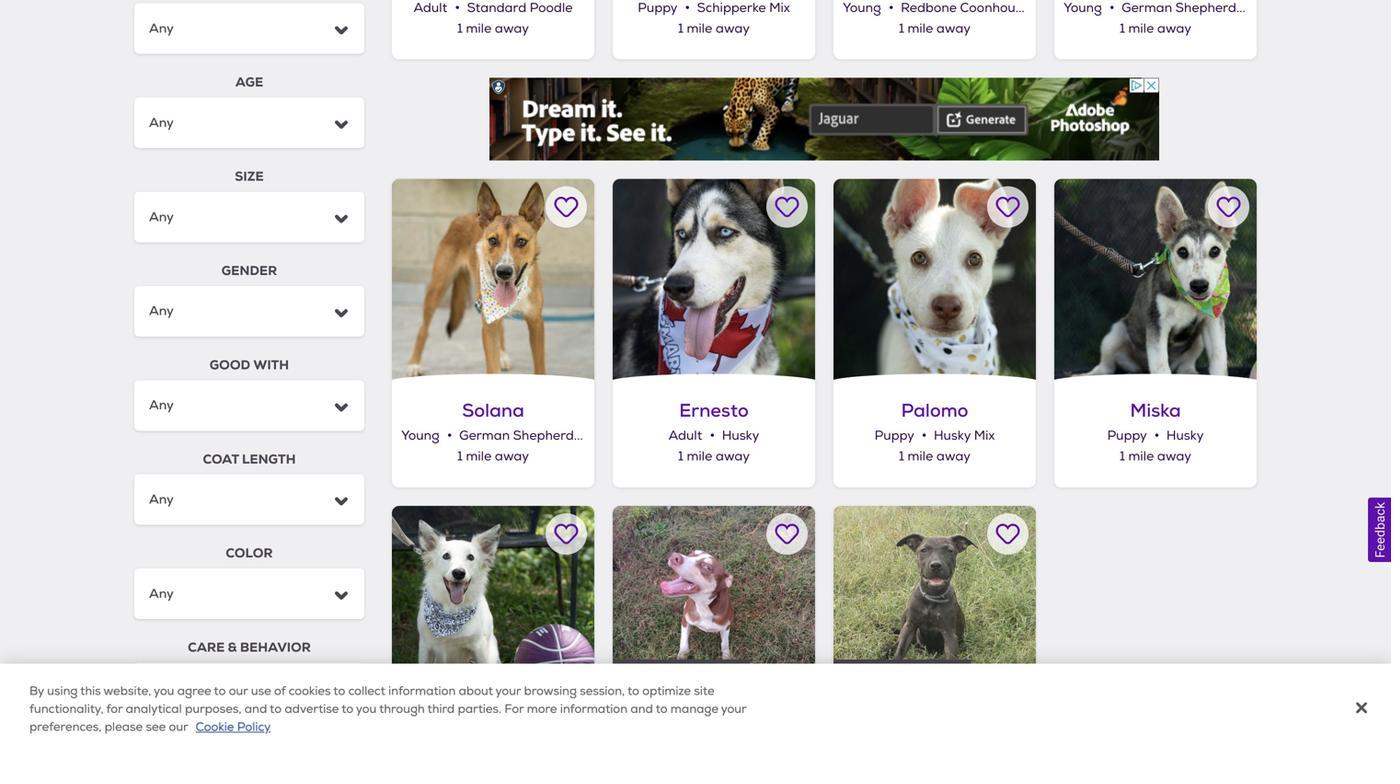 Task type: vqa. For each thing, say whether or not it's contained in the screenshot.
2nd OUT-OF-TOWN PET link from the right
yes



Task type: describe. For each thing, give the bounding box(es) containing it.
optimize
[[643, 684, 691, 699]]

town for has video icon
[[675, 669, 711, 684]]

0 vertical spatial &
[[606, 428, 615, 444]]

care & behavior
[[188, 639, 311, 657]]

0 vertical spatial your
[[496, 684, 521, 699]]

blue
[[765, 428, 792, 444]]

cookie policy link
[[196, 720, 271, 735]]

gender
[[222, 262, 277, 279]]

heeler
[[796, 428, 836, 444]]

third
[[428, 702, 455, 717]]

of- for twister, adoptable dog, young male husky mix, 1 mile away, has video, out-of-town pet. image
[[654, 669, 675, 684]]

kendra, adoptable dog, puppy female black labrador retriever mix, 1 mile away, has video, out-of-town pet. image
[[834, 506, 1037, 709]]

any for care & behavior
[[149, 680, 174, 697]]

husky for ernesto
[[722, 428, 760, 444]]

german shepherd dog & australian cattle dog / blue heeler mix
[[460, 428, 860, 444]]

advertise
[[285, 702, 339, 717]]

1 out-of-town pet link from the left
[[613, 506, 816, 758]]

0 vertical spatial our
[[229, 684, 248, 699]]

color
[[226, 545, 273, 562]]

out-of-town pet for twister, adoptable dog, young male husky mix, 1 mile away, has video, out-of-town pet. image
[[624, 669, 735, 684]]

any for size
[[149, 208, 174, 225]]

any for color
[[149, 585, 174, 602]]

out- for kendra, adoptable dog, puppy female black labrador retriever mix, 1 mile away, has video, out-of-town pet. image
[[845, 669, 875, 684]]

please
[[105, 720, 143, 735]]

website,
[[103, 684, 151, 699]]

size
[[235, 168, 264, 185]]

puppy for miska
[[1108, 428, 1147, 444]]

0 horizontal spatial our
[[169, 720, 188, 735]]

of- for kendra, adoptable dog, puppy female black labrador retriever mix, 1 mile away, has video, out-of-town pet. image
[[875, 669, 896, 684]]

policy
[[237, 720, 271, 735]]

1 and from the left
[[245, 702, 267, 717]]

german
[[460, 428, 510, 444]]

advertisement region
[[490, 78, 1160, 161]]

age
[[236, 74, 263, 91]]

1 dog from the left
[[578, 428, 603, 444]]

coat length
[[203, 451, 296, 468]]

2 out-of-town pet link from the left
[[834, 506, 1037, 758]]

behavior
[[240, 639, 311, 657]]

adult
[[669, 428, 703, 444]]

care
[[188, 639, 225, 657]]

any for gender
[[149, 303, 174, 320]]

any button for size
[[134, 192, 365, 243]]

any button for coat length
[[134, 475, 365, 525]]

1 vertical spatial you
[[356, 702, 377, 717]]

2 mix from the left
[[975, 428, 995, 444]]

cookie policy
[[196, 720, 271, 735]]

cattle
[[685, 428, 723, 444]]

functionality,
[[29, 702, 104, 717]]

any button for gender
[[134, 286, 365, 337]]

0 horizontal spatial you
[[154, 684, 174, 699]]

any button for care & behavior
[[134, 663, 365, 714]]

palomo
[[902, 399, 969, 423]]

this
[[80, 684, 101, 699]]

0 vertical spatial information
[[389, 684, 456, 699]]

young
[[401, 428, 440, 444]]

2 dog from the left
[[727, 428, 752, 444]]

with
[[253, 357, 289, 374]]

solana
[[462, 399, 525, 423]]

tussa, adoptable dog, young female collie mix, 1 mile away. image
[[392, 506, 595, 709]]

on
[[219, 734, 240, 751]]

days
[[181, 734, 216, 751]]

session,
[[580, 684, 625, 699]]

any for age
[[149, 114, 174, 131]]

coat
[[203, 451, 239, 468]]

manage
[[671, 702, 719, 717]]

see
[[146, 720, 166, 735]]

by using this website, you agree to our use of cookies to collect information about your browsing session, to optimize site functionality, for analytical purposes, and to advertise to you through third parties.  for more information and to manage your preferences, please see our
[[29, 684, 747, 735]]



Task type: locate. For each thing, give the bounding box(es) containing it.
1 horizontal spatial mix
[[975, 428, 995, 444]]

1 1 mile away link from the left
[[392, 0, 595, 60]]

husky down palomo
[[934, 428, 971, 444]]

1 horizontal spatial &
[[606, 428, 615, 444]]

privacy alert dialog
[[0, 664, 1392, 758]]

of
[[274, 684, 286, 699]]

1 horizontal spatial of-
[[875, 669, 896, 684]]

for
[[106, 702, 123, 717]]

twister, adoptable dog, young male husky mix, 1 mile away, has video, out-of-town pet. image
[[613, 506, 816, 709]]

to up purposes, on the bottom left
[[214, 684, 226, 699]]

pet
[[713, 669, 735, 684], [934, 669, 956, 684]]

away
[[495, 21, 529, 37], [716, 21, 750, 37], [937, 21, 971, 37], [1158, 21, 1192, 37], [495, 449, 529, 465], [716, 449, 750, 465], [937, 449, 971, 465], [1158, 449, 1192, 465]]

2 husky from the left
[[934, 428, 971, 444]]

length
[[242, 451, 296, 468]]

has video image
[[974, 731, 991, 748]]

2 pet from the left
[[934, 669, 956, 684]]

your right manage
[[721, 702, 747, 717]]

ernesto, adoptable dog, adult male husky, 1 mile away. image
[[613, 179, 816, 382]]

any button for good with
[[134, 381, 365, 431]]

2 1 mile away link from the left
[[613, 0, 816, 60]]

1 horizontal spatial your
[[721, 702, 747, 717]]

has video image
[[753, 731, 770, 748]]

puppy down palomo
[[875, 428, 915, 444]]

information up "third"
[[389, 684, 456, 699]]

browsing
[[524, 684, 577, 699]]

1 horizontal spatial pet
[[934, 669, 956, 684]]

4 any from the top
[[149, 303, 174, 320]]

0 horizontal spatial town
[[675, 669, 711, 684]]

1 horizontal spatial out-of-town pet
[[845, 669, 956, 684]]

mix
[[840, 428, 860, 444], [975, 428, 995, 444]]

town
[[675, 669, 711, 684], [896, 669, 932, 684]]

parties.
[[458, 702, 502, 717]]

7 any from the top
[[149, 585, 174, 602]]

0 horizontal spatial and
[[245, 702, 267, 717]]

0 horizontal spatial pet
[[713, 669, 735, 684]]

1 puppy from the left
[[875, 428, 915, 444]]

0 horizontal spatial dog
[[578, 428, 603, 444]]

1 vertical spatial information
[[561, 702, 628, 717]]

you down collect
[[356, 702, 377, 717]]

cookie
[[196, 720, 234, 735]]

6 any button from the top
[[134, 475, 365, 525]]

preferences,
[[29, 720, 102, 735]]

1 vertical spatial our
[[169, 720, 188, 735]]

3 any from the top
[[149, 208, 174, 225]]

collect
[[349, 684, 386, 699]]

2 out- from the left
[[845, 669, 875, 684]]

0 horizontal spatial out-
[[624, 669, 654, 684]]

any button down color
[[134, 569, 365, 620]]

good
[[210, 357, 250, 374]]

/
[[755, 428, 762, 444]]

2 town from the left
[[896, 669, 932, 684]]

1 vertical spatial &
[[228, 639, 237, 657]]

1 horizontal spatial town
[[896, 669, 932, 684]]

1 horizontal spatial information
[[561, 702, 628, 717]]

0 horizontal spatial out-of-town pet
[[624, 669, 735, 684]]

0 horizontal spatial of-
[[654, 669, 675, 684]]

1 out- from the left
[[624, 669, 654, 684]]

use
[[251, 684, 271, 699]]

our
[[229, 684, 248, 699], [169, 720, 188, 735]]

your
[[496, 684, 521, 699], [721, 702, 747, 717]]

0 horizontal spatial puppy
[[875, 428, 915, 444]]

out-
[[624, 669, 654, 684], [845, 669, 875, 684]]

1 horizontal spatial out-
[[845, 669, 875, 684]]

good with
[[210, 357, 289, 374]]

0 horizontal spatial mix
[[840, 428, 860, 444]]

puppy down miska
[[1108, 428, 1147, 444]]

2 puppy from the left
[[1108, 428, 1147, 444]]

7 any button from the top
[[134, 569, 365, 620]]

0 horizontal spatial out-of-town pet link
[[613, 506, 816, 758]]

to down collect
[[342, 702, 354, 717]]

solana, adoptable dog, young female german shepherd dog & australian cattle dog / blue heeler mix, 1 mile away. image
[[392, 179, 595, 382]]

& right care
[[228, 639, 237, 657]]

2 of- from the left
[[875, 669, 896, 684]]

our right see at the bottom
[[169, 720, 188, 735]]

1 horizontal spatial our
[[229, 684, 248, 699]]

2 any from the top
[[149, 114, 174, 131]]

2 out-of-town pet from the left
[[845, 669, 956, 684]]

any
[[149, 20, 174, 37], [149, 114, 174, 131], [149, 208, 174, 225], [149, 303, 174, 320], [149, 397, 174, 414], [149, 491, 174, 508], [149, 585, 174, 602], [149, 680, 174, 697]]

puppy for palomo
[[875, 428, 915, 444]]

2 and from the left
[[631, 702, 653, 717]]

&
[[606, 428, 615, 444], [228, 639, 237, 657]]

any button down size
[[134, 192, 365, 243]]

mile
[[466, 21, 492, 37], [687, 21, 713, 37], [908, 21, 934, 37], [1129, 21, 1155, 37], [466, 449, 492, 465], [687, 449, 713, 465], [908, 449, 934, 465], [1129, 449, 1155, 465]]

petfinder
[[243, 734, 318, 751]]

any button down coat length
[[134, 475, 365, 525]]

to down of
[[270, 702, 282, 717]]

out-of-town pet for kendra, adoptable dog, puppy female black labrador retriever mix, 1 mile away, has video, out-of-town pet. image
[[845, 669, 956, 684]]

1 of- from the left
[[654, 669, 675, 684]]

to right the session,
[[628, 684, 640, 699]]

to down optimize
[[656, 702, 668, 717]]

4 1 mile away link from the left
[[1055, 0, 1392, 60]]

1 husky from the left
[[722, 428, 760, 444]]

3 1 mile away link from the left
[[834, 0, 1056, 60]]

any button up policy
[[134, 663, 365, 714]]

our left use
[[229, 684, 248, 699]]

to
[[214, 684, 226, 699], [334, 684, 345, 699], [628, 684, 640, 699], [270, 702, 282, 717], [342, 702, 354, 717], [656, 702, 668, 717]]

out- for twister, adoptable dog, young male husky mix, 1 mile away, has video, out-of-town pet. image
[[624, 669, 654, 684]]

and
[[245, 702, 267, 717], [631, 702, 653, 717]]

pet for has video icon
[[713, 669, 735, 684]]

any button down age
[[134, 98, 365, 148]]

through
[[379, 702, 425, 717]]

1 horizontal spatial you
[[356, 702, 377, 717]]

2 horizontal spatial husky
[[1167, 428, 1205, 444]]

1 vertical spatial your
[[721, 702, 747, 717]]

husky down ernesto
[[722, 428, 760, 444]]

any button up age
[[134, 3, 365, 54]]

pet for has video image
[[934, 669, 956, 684]]

miska, adoptable dog, puppy female husky, 1 mile away. image
[[1055, 179, 1258, 382]]

2 any button from the top
[[134, 98, 365, 148]]

husky
[[722, 428, 760, 444], [934, 428, 971, 444], [1167, 428, 1205, 444]]

0 horizontal spatial husky
[[722, 428, 760, 444]]

more
[[527, 702, 557, 717]]

5 any button from the top
[[134, 381, 365, 431]]

days on petfinder
[[181, 734, 318, 751]]

1 town from the left
[[675, 669, 711, 684]]

your up for
[[496, 684, 521, 699]]

dog
[[578, 428, 603, 444], [727, 428, 752, 444]]

6 any from the top
[[149, 491, 174, 508]]

8 any from the top
[[149, 680, 174, 697]]

husky down miska
[[1167, 428, 1205, 444]]

any for coat length
[[149, 491, 174, 508]]

analytical
[[126, 702, 182, 717]]

1 pet from the left
[[713, 669, 735, 684]]

1 mile away link
[[392, 0, 595, 60], [613, 0, 816, 60], [834, 0, 1056, 60], [1055, 0, 1392, 60]]

miska
[[1131, 399, 1182, 423]]

agree
[[177, 684, 211, 699]]

0 horizontal spatial &
[[228, 639, 237, 657]]

1 out-of-town pet from the left
[[624, 669, 735, 684]]

any button down good with
[[134, 381, 365, 431]]

1 mix from the left
[[840, 428, 860, 444]]

8 any button from the top
[[134, 663, 365, 714]]

site
[[694, 684, 715, 699]]

australian
[[618, 428, 682, 444]]

town for has video image
[[896, 669, 932, 684]]

0 horizontal spatial information
[[389, 684, 456, 699]]

by
[[29, 684, 44, 699]]

3 husky from the left
[[1167, 428, 1205, 444]]

ernesto
[[680, 399, 749, 423]]

1 any button from the top
[[134, 3, 365, 54]]

1 mile away
[[458, 21, 529, 37], [679, 21, 750, 37], [899, 21, 971, 37], [1120, 21, 1192, 37], [458, 449, 529, 465], [679, 449, 750, 465], [899, 449, 971, 465], [1120, 449, 1192, 465]]

out-of-town pet link
[[613, 506, 816, 758], [834, 506, 1037, 758]]

3 any button from the top
[[134, 192, 365, 243]]

dog left /
[[727, 428, 752, 444]]

to left collect
[[334, 684, 345, 699]]

any button for age
[[134, 98, 365, 148]]

using
[[47, 684, 78, 699]]

any button for color
[[134, 569, 365, 620]]

information
[[389, 684, 456, 699], [561, 702, 628, 717]]

for
[[505, 702, 524, 717]]

puppy
[[875, 428, 915, 444], [1108, 428, 1147, 444]]

any button
[[134, 3, 365, 54], [134, 98, 365, 148], [134, 192, 365, 243], [134, 286, 365, 337], [134, 381, 365, 431], [134, 475, 365, 525], [134, 569, 365, 620], [134, 663, 365, 714]]

& left australian
[[606, 428, 615, 444]]

1 horizontal spatial out-of-town pet link
[[834, 506, 1037, 758]]

husky for miska
[[1167, 428, 1205, 444]]

purposes,
[[185, 702, 242, 717]]

4 any button from the top
[[134, 286, 365, 337]]

palomo, adoptable dog, puppy male husky mix, 1 mile away. image
[[834, 179, 1037, 382]]

0 vertical spatial you
[[154, 684, 174, 699]]

any for good with
[[149, 397, 174, 414]]

1 horizontal spatial dog
[[727, 428, 752, 444]]

1
[[458, 21, 463, 37], [679, 21, 684, 37], [899, 21, 905, 37], [1120, 21, 1126, 37], [458, 449, 463, 465], [679, 449, 684, 465], [899, 449, 905, 465], [1120, 449, 1126, 465]]

you
[[154, 684, 174, 699], [356, 702, 377, 717]]

you up analytical
[[154, 684, 174, 699]]

1 any from the top
[[149, 20, 174, 37]]

of-
[[654, 669, 675, 684], [875, 669, 896, 684]]

1 horizontal spatial puppy
[[1108, 428, 1147, 444]]

1 horizontal spatial and
[[631, 702, 653, 717]]

out-of-town pet
[[624, 669, 735, 684], [845, 669, 956, 684]]

about
[[459, 684, 493, 699]]

5 any from the top
[[149, 397, 174, 414]]

cookies
[[289, 684, 331, 699]]

any button down the gender
[[134, 286, 365, 337]]

dog right shepherd
[[578, 428, 603, 444]]

and down optimize
[[631, 702, 653, 717]]

0 horizontal spatial your
[[496, 684, 521, 699]]

shepherd
[[513, 428, 574, 444]]

husky mix
[[934, 428, 995, 444]]

information down the session,
[[561, 702, 628, 717]]

1 horizontal spatial husky
[[934, 428, 971, 444]]

and up policy
[[245, 702, 267, 717]]



